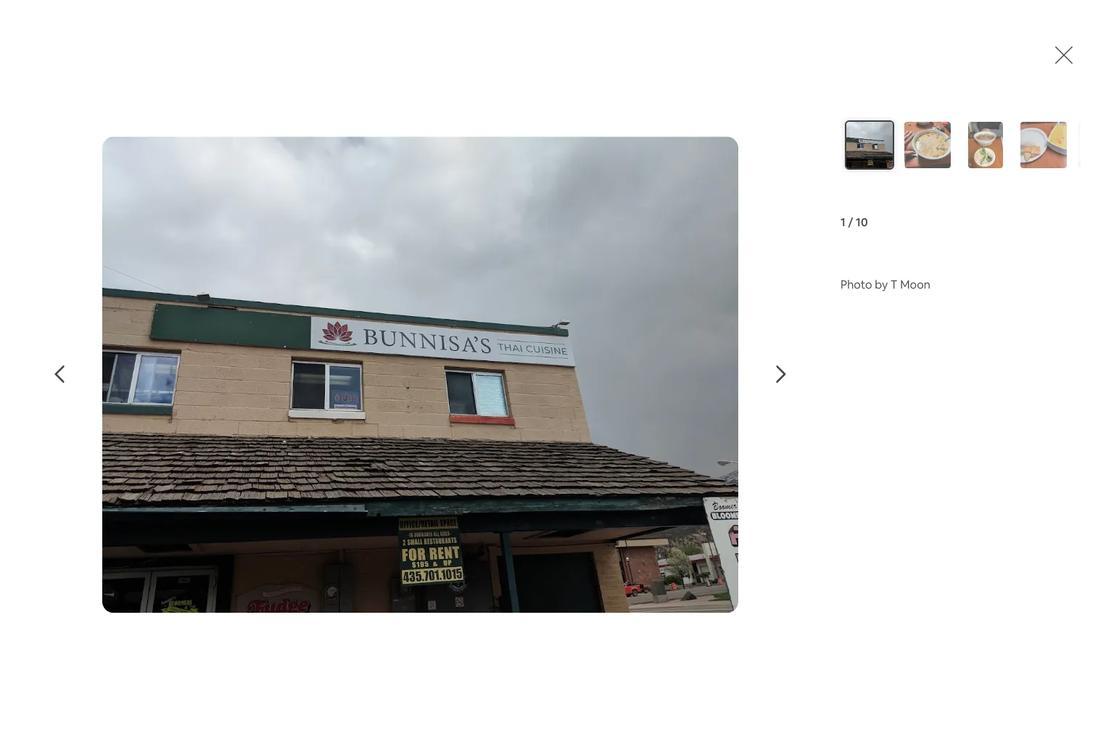Task type: locate. For each thing, give the bounding box(es) containing it.
tyra image
[[185, 617, 220, 652]]

1 horizontal spatial photo by t moon image
[[839, 122, 901, 168]]

restaurant
[[185, 333, 236, 346]]

may
[[232, 519, 251, 532]]

Start your search search field
[[451, 12, 669, 46]]

photo of bunnisa's thai cuisine image
[[0, 58, 373, 307], [0, 58, 373, 307]]

/
[[848, 215, 854, 230]]

the
[[185, 554, 206, 569]]

kevin image
[[185, 501, 220, 535]]

photo by t moon
[[841, 277, 931, 292]]

0 vertical spatial locals
[[194, 383, 224, 398]]

recommend
[[227, 383, 292, 398]]

1
[[841, 215, 846, 230]]

photo
[[841, 277, 873, 292]]

kevin
[[232, 503, 261, 519]]

7
[[185, 383, 192, 398]]

photo by bartt stucki image
[[1005, 122, 1083, 168]]

1 / 10
[[841, 215, 868, 230]]

kevin may 29, 2022
[[232, 503, 292, 532]]

locals right 7
[[194, 383, 224, 398]]

0 horizontal spatial locals
[[194, 383, 224, 398]]

from
[[236, 443, 289, 473]]

is
[[262, 554, 270, 569]]

world!
[[329, 554, 362, 569]]

photo by t moon image
[[839, 122, 901, 168], [103, 136, 738, 613]]

the curry pho is out of this world!
[[185, 554, 362, 569]]

t
[[891, 277, 898, 292]]

bunnisa's
[[185, 350, 286, 379]]

1 horizontal spatial locals
[[294, 443, 356, 473]]

locals
[[194, 383, 224, 398], [294, 443, 356, 473]]

this
[[307, 554, 326, 569]]

previous image
[[51, 365, 68, 383]]

0 horizontal spatial photo by t moon image
[[103, 136, 738, 613]]

close image
[[1056, 46, 1073, 64]]

1 vertical spatial locals
[[294, 443, 356, 473]]

photo by laurie mitchell image
[[969, 122, 1004, 168]]

locals right from
[[294, 443, 356, 473]]

curry
[[208, 554, 236, 569]]



Task type: describe. For each thing, give the bounding box(es) containing it.
of
[[293, 554, 305, 569]]

map region
[[547, 299, 934, 671]]

2022
[[269, 519, 292, 532]]

out
[[273, 554, 291, 569]]

10
[[856, 215, 868, 230]]

tyra image
[[185, 617, 220, 652]]

moon
[[901, 277, 931, 292]]

tips
[[185, 443, 231, 473]]

tips from locals
[[185, 443, 356, 473]]

next image
[[773, 365, 790, 383]]

by
[[875, 277, 888, 292]]

restaurant bunnisa's thai cuisine 7 locals recommend
[[185, 333, 423, 398]]

photo by john allison image
[[897, 122, 959, 168]]

pho
[[239, 554, 260, 569]]

cuisine
[[343, 350, 423, 379]]

locals inside restaurant bunnisa's thai cuisine 7 locals recommend
[[194, 383, 224, 398]]

kevin image
[[185, 501, 220, 535]]

thai
[[291, 350, 338, 379]]

29,
[[253, 519, 267, 532]]



Task type: vqa. For each thing, say whether or not it's contained in the screenshot.
Tyra image
yes



